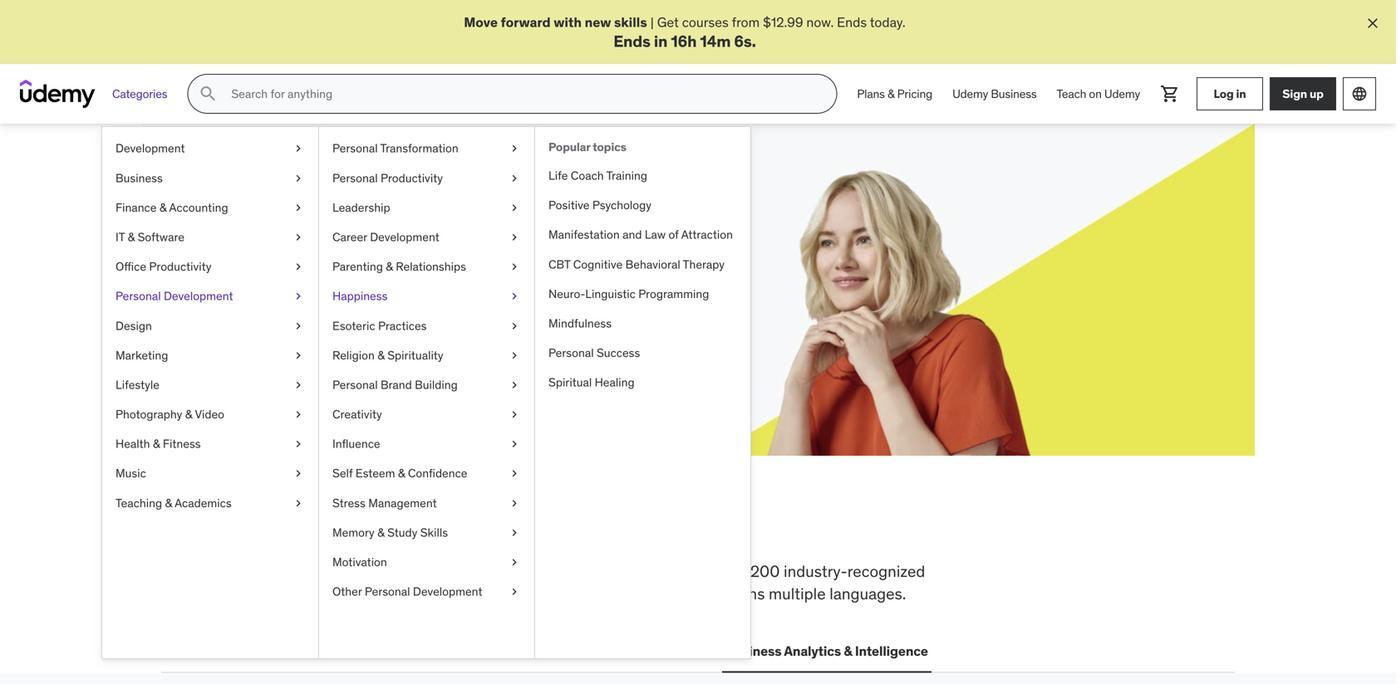 Task type: describe. For each thing, give the bounding box(es) containing it.
personal down to in the bottom left of the page
[[365, 585, 410, 600]]

0 horizontal spatial in
[[523, 507, 555, 550]]

critical
[[228, 562, 275, 582]]

xsmall image for self esteem & confidence
[[508, 466, 521, 482]]

including
[[531, 562, 595, 582]]

potential
[[298, 237, 350, 254]]

design link
[[102, 311, 318, 341]]

& for teaching & academics
[[165, 496, 172, 511]]

with inside move forward with new skills | get courses from $12.99 now. ends today. ends in 16h 14m 6s .
[[554, 14, 582, 31]]

& inside button
[[844, 643, 852, 660]]

the
[[216, 507, 269, 550]]

over
[[716, 562, 747, 582]]

xsmall image for development
[[292, 141, 305, 157]]

move
[[464, 14, 498, 31]]

coach
[[571, 168, 604, 183]]

development
[[597, 584, 689, 604]]

leadership for leadership button
[[417, 643, 485, 660]]

2 as from the left
[[501, 237, 515, 254]]

relationships
[[396, 259, 466, 274]]

software
[[138, 230, 184, 245]]

life
[[548, 168, 568, 183]]

xsmall image for teaching & academics
[[292, 496, 305, 512]]

prep
[[599, 562, 631, 582]]

xsmall image for business
[[292, 170, 305, 186]]

catalog
[[288, 584, 340, 604]]

communication button
[[603, 632, 709, 672]]

religion
[[332, 348, 375, 363]]

happiness
[[332, 289, 388, 304]]

parenting & relationships
[[332, 259, 466, 274]]

other personal development
[[332, 585, 482, 600]]

communication
[[607, 643, 705, 660]]

rounded
[[444, 584, 503, 604]]

science
[[537, 643, 587, 660]]

development down categories dropdown button
[[116, 141, 185, 156]]

manifestation and law of attraction
[[548, 227, 733, 242]]

sign
[[1282, 86, 1307, 101]]

finance & accounting
[[116, 200, 228, 215]]

covering
[[161, 562, 224, 582]]

our
[[261, 584, 284, 604]]

behavioral
[[625, 257, 680, 272]]

0 horizontal spatial ends
[[613, 31, 651, 51]]

other
[[332, 585, 362, 600]]

and inside happiness "element"
[[622, 227, 642, 242]]

xsmall image for career development
[[508, 229, 521, 246]]

to
[[394, 562, 409, 582]]

health & fitness link
[[102, 430, 318, 459]]

data
[[505, 643, 535, 660]]

design
[[116, 318, 152, 333]]

neuro-
[[548, 287, 585, 302]]

xsmall image for creativity
[[508, 407, 521, 423]]

development for career development
[[370, 230, 439, 245]]

religion & spirituality
[[332, 348, 443, 363]]

business analytics & intelligence button
[[722, 632, 931, 672]]

fitness
[[163, 437, 201, 452]]

teaching & academics
[[116, 496, 232, 511]]

esoteric
[[332, 318, 375, 333]]

0 horizontal spatial your
[[269, 237, 294, 254]]

life coach training
[[548, 168, 647, 183]]

shopping cart with 0 items image
[[1160, 84, 1180, 104]]

1 as from the left
[[455, 237, 468, 254]]

popular topics
[[548, 140, 626, 155]]

stress management
[[332, 496, 437, 511]]

spiritual healing link
[[535, 368, 750, 398]]

& for photography & video
[[185, 407, 192, 422]]

sign up
[[1282, 86, 1324, 101]]

positive
[[548, 198, 590, 213]]

xsmall image for motivation
[[508, 555, 521, 571]]

|
[[650, 14, 654, 31]]

xsmall image for it & software
[[292, 229, 305, 246]]

all the skills you need in one place
[[161, 507, 714, 550]]

neuro-linguistic programming
[[548, 287, 709, 302]]

now.
[[806, 14, 834, 31]]

manifestation and law of attraction link
[[535, 220, 750, 250]]

xsmall image for music
[[292, 466, 305, 482]]

productivity for personal productivity
[[381, 171, 443, 186]]

and inside covering critical workplace skills to technical topics, including prep content for over 200 industry-recognized certifications, our catalog supports well-rounded professional development and spans multiple languages.
[[693, 584, 719, 604]]

xsmall image for religion & spirituality
[[508, 348, 521, 364]]

it for it & software
[[116, 230, 125, 245]]

motivation
[[332, 555, 387, 570]]

udemy business
[[952, 86, 1037, 101]]

motivation link
[[319, 548, 534, 578]]

confidence
[[408, 466, 467, 481]]

therapy
[[683, 257, 725, 272]]

office productivity
[[116, 259, 211, 274]]

categories
[[112, 86, 167, 101]]

teaching
[[116, 496, 162, 511]]

sign up link
[[1270, 77, 1336, 111]]

photography & video link
[[102, 400, 318, 430]]

xsmall image for personal development
[[292, 288, 305, 305]]

teach on udemy link
[[1047, 74, 1150, 114]]

esteem
[[355, 466, 395, 481]]

a
[[382, 237, 389, 254]]

xsmall image for personal productivity
[[508, 170, 521, 186]]

cbt
[[548, 257, 570, 272]]

xsmall image for influence
[[508, 436, 521, 453]]

with inside skills for your future expand your potential with a course for as little as $12.99. sale ends today.
[[353, 237, 379, 254]]

building
[[415, 378, 458, 393]]

& right esteem
[[398, 466, 405, 481]]

business for business
[[116, 171, 163, 186]]

1 horizontal spatial ends
[[837, 14, 867, 31]]

skills inside skills for your future expand your potential with a course for as little as $12.99. sale ends today.
[[221, 196, 296, 231]]

personal brand building
[[332, 378, 458, 393]]

xsmall image for esoteric practices
[[508, 318, 521, 334]]

influence
[[332, 437, 380, 452]]

teaching & academics link
[[102, 489, 318, 518]]

positive psychology link
[[535, 191, 750, 220]]

spans
[[723, 584, 765, 604]]

leadership button
[[413, 632, 489, 672]]

plans & pricing link
[[847, 74, 942, 114]]

data science
[[505, 643, 587, 660]]

parenting
[[332, 259, 383, 274]]

new
[[585, 14, 611, 31]]

lifestyle
[[116, 378, 159, 393]]

lifestyle link
[[102, 371, 318, 400]]

leadership for leadership link
[[332, 200, 390, 215]]

self
[[332, 466, 353, 481]]

content
[[635, 562, 689, 582]]

expand
[[221, 237, 266, 254]]



Task type: vqa. For each thing, say whether or not it's contained in the screenshot.
xsmall icon inside Music link
yes



Task type: locate. For each thing, give the bounding box(es) containing it.
marketing
[[116, 348, 168, 363]]

skills inside move forward with new skills | get courses from $12.99 now. ends today. ends in 16h 14m 6s .
[[614, 14, 647, 31]]

law
[[645, 227, 666, 242]]

xsmall image inside "office productivity" link
[[292, 259, 305, 275]]

1 horizontal spatial udemy
[[1104, 86, 1140, 101]]

0 horizontal spatial productivity
[[149, 259, 211, 274]]

2 vertical spatial skills
[[356, 562, 391, 582]]

for left over
[[693, 562, 713, 582]]

1 horizontal spatial your
[[344, 196, 404, 231]]

for for workplace
[[693, 562, 713, 582]]

as right little
[[501, 237, 515, 254]]

1 vertical spatial productivity
[[149, 259, 211, 274]]

for for your
[[435, 237, 452, 254]]

0 vertical spatial today.
[[870, 14, 906, 31]]

1 vertical spatial today.
[[328, 256, 364, 273]]

development right web
[[196, 643, 278, 660]]

workplace
[[279, 562, 352, 582]]

xsmall image inside the personal development "link"
[[292, 288, 305, 305]]

xsmall image inside 'business' link
[[292, 170, 305, 186]]

xsmall image inside career development link
[[508, 229, 521, 246]]

skills down stress management link
[[420, 526, 448, 540]]

personal
[[332, 141, 378, 156], [332, 171, 378, 186], [116, 289, 161, 304], [548, 346, 594, 361], [332, 378, 378, 393], [365, 585, 410, 600]]

personal inside happiness "element"
[[548, 346, 594, 361]]

other personal development link
[[319, 578, 534, 607]]

0 horizontal spatial with
[[353, 237, 379, 254]]

and down over
[[693, 584, 719, 604]]

in down get
[[654, 31, 668, 51]]

xsmall image inside personal productivity link
[[508, 170, 521, 186]]

life coach training link
[[535, 161, 750, 191]]

productivity down transformation
[[381, 171, 443, 186]]

development inside button
[[196, 643, 278, 660]]

personal down religion
[[332, 378, 378, 393]]

for up relationships
[[435, 237, 452, 254]]

productivity
[[381, 171, 443, 186], [149, 259, 211, 274]]

in up including
[[523, 507, 555, 550]]

choose a language image
[[1351, 86, 1368, 102]]

in right log
[[1236, 86, 1246, 101]]

self esteem & confidence link
[[319, 459, 534, 489]]

& right analytics
[[844, 643, 852, 660]]

& left study in the left bottom of the page
[[377, 526, 385, 540]]

productivity up personal development
[[149, 259, 211, 274]]

development
[[116, 141, 185, 156], [370, 230, 439, 245], [164, 289, 233, 304], [413, 585, 482, 600], [196, 643, 278, 660]]

0 vertical spatial with
[[554, 14, 582, 31]]

1 vertical spatial in
[[1236, 86, 1246, 101]]

0 vertical spatial leadership
[[332, 200, 390, 215]]

it left certifications
[[298, 643, 310, 660]]

productivity for office productivity
[[149, 259, 211, 274]]

log in
[[1214, 86, 1246, 101]]

0 horizontal spatial skills
[[221, 196, 296, 231]]

1 vertical spatial skills
[[420, 526, 448, 540]]

categories button
[[102, 74, 177, 114]]

& for memory & study skills
[[377, 526, 385, 540]]

& right plans
[[887, 86, 894, 101]]

your up the a
[[344, 196, 404, 231]]

with left new
[[554, 14, 582, 31]]

& right religion
[[377, 348, 385, 363]]

self esteem & confidence
[[332, 466, 467, 481]]

1 horizontal spatial skills
[[420, 526, 448, 540]]

personal for personal transformation
[[332, 141, 378, 156]]

health
[[116, 437, 150, 452]]

cognitive
[[573, 257, 623, 272]]

xsmall image inside esoteric practices link
[[508, 318, 521, 334]]

0 horizontal spatial as
[[455, 237, 468, 254]]

languages.
[[830, 584, 906, 604]]

xsmall image inside 'religion & spirituality' link
[[508, 348, 521, 364]]

0 horizontal spatial today.
[[328, 256, 364, 273]]

courses
[[682, 14, 729, 31]]

your up sale
[[269, 237, 294, 254]]

personal success link
[[535, 339, 750, 368]]

& for health & fitness
[[153, 437, 160, 452]]

xsmall image
[[292, 170, 305, 186], [508, 200, 521, 216], [292, 229, 305, 246], [508, 259, 521, 275], [292, 288, 305, 305], [508, 288, 521, 305], [292, 318, 305, 334], [508, 318, 521, 334], [508, 377, 521, 394], [292, 407, 305, 423], [508, 407, 521, 423], [508, 466, 521, 482], [292, 496, 305, 512]]

today.
[[870, 14, 906, 31], [328, 256, 364, 273]]

personal transformation
[[332, 141, 458, 156]]

practices
[[378, 318, 427, 333]]

1 vertical spatial for
[[435, 237, 452, 254]]

xsmall image for memory & study skills
[[508, 525, 521, 541]]

and left law
[[622, 227, 642, 242]]

xsmall image inside it & software link
[[292, 229, 305, 246]]

xsmall image inside stress management link
[[508, 496, 521, 512]]

development down technical in the left bottom of the page
[[413, 585, 482, 600]]

1 vertical spatial with
[[353, 237, 379, 254]]

2 horizontal spatial business
[[991, 86, 1037, 101]]

memory
[[332, 526, 375, 540]]

business up finance
[[116, 171, 163, 186]]

well-
[[410, 584, 444, 604]]

& right health
[[153, 437, 160, 452]]

sale
[[267, 256, 293, 273]]

xsmall image inside photography & video link
[[292, 407, 305, 423]]

1 horizontal spatial business
[[725, 643, 781, 660]]

ends
[[837, 14, 867, 31], [613, 31, 651, 51]]

personal up spiritual
[[548, 346, 594, 361]]

linguistic
[[585, 287, 636, 302]]

happiness element
[[534, 127, 750, 659]]

0 vertical spatial skills
[[221, 196, 296, 231]]

1 udemy from the left
[[952, 86, 988, 101]]

web development button
[[161, 632, 282, 672]]

0 horizontal spatial leadership
[[332, 200, 390, 215]]

recognized
[[847, 562, 925, 582]]

personal for personal success
[[548, 346, 594, 361]]

2 horizontal spatial in
[[1236, 86, 1246, 101]]

development inside "link"
[[164, 289, 233, 304]]

& up office
[[128, 230, 135, 245]]

udemy inside 'link'
[[1104, 86, 1140, 101]]

future
[[409, 196, 491, 231]]

it inside button
[[298, 643, 310, 660]]

development for web development
[[196, 643, 278, 660]]

1 horizontal spatial as
[[501, 237, 515, 254]]

1 vertical spatial leadership
[[417, 643, 485, 660]]

0 horizontal spatial and
[[622, 227, 642, 242]]

happiness link
[[319, 282, 534, 311]]

0 vertical spatial in
[[654, 31, 668, 51]]

xsmall image for stress management
[[508, 496, 521, 512]]

0 vertical spatial business
[[991, 86, 1037, 101]]

personal productivity
[[332, 171, 443, 186]]

2 vertical spatial for
[[693, 562, 713, 582]]

psychology
[[592, 198, 651, 213]]

personal for personal brand building
[[332, 378, 378, 393]]

1 vertical spatial it
[[298, 643, 310, 660]]

attraction
[[681, 227, 733, 242]]

in inside move forward with new skills | get courses from $12.99 now. ends today. ends in 16h 14m 6s .
[[654, 31, 668, 51]]

manifestation
[[548, 227, 620, 242]]

intelligence
[[855, 643, 928, 660]]

xsmall image for personal transformation
[[508, 141, 521, 157]]

xsmall image inside memory & study skills link
[[508, 525, 521, 541]]

1 horizontal spatial leadership
[[417, 643, 485, 660]]

log in link
[[1197, 77, 1263, 111]]

xsmall image inside other personal development link
[[508, 584, 521, 601]]

technical
[[412, 562, 476, 582]]

personal development
[[116, 289, 233, 304]]

ends
[[297, 256, 325, 273]]

study
[[387, 526, 417, 540]]

personal for personal productivity
[[332, 171, 378, 186]]

skills up workplace
[[275, 507, 365, 550]]

xsmall image inside music link
[[292, 466, 305, 482]]

xsmall image for photography & video
[[292, 407, 305, 423]]

1 horizontal spatial productivity
[[381, 171, 443, 186]]

xsmall image inside the self esteem & confidence link
[[508, 466, 521, 482]]

supports
[[343, 584, 406, 604]]

0 horizontal spatial business
[[116, 171, 163, 186]]

xsmall image for parenting & relationships
[[508, 259, 521, 275]]

xsmall image inside creativity link
[[508, 407, 521, 423]]

& for it & software
[[128, 230, 135, 245]]

little
[[472, 237, 498, 254]]

xsmall image inside leadership link
[[508, 200, 521, 216]]

personal productivity link
[[319, 164, 534, 193]]

training
[[606, 168, 647, 183]]

career
[[332, 230, 367, 245]]

ends right now. at the right
[[837, 14, 867, 31]]

submit search image
[[198, 84, 218, 104]]

certifications
[[312, 643, 397, 660]]

0 vertical spatial and
[[622, 227, 642, 242]]

business left teach
[[991, 86, 1037, 101]]

web
[[165, 643, 193, 660]]

personal inside "link"
[[116, 289, 161, 304]]

& inside 'link'
[[153, 437, 160, 452]]

personal for personal development
[[116, 289, 161, 304]]

today. right now. at the right
[[870, 14, 906, 31]]

creativity link
[[319, 400, 534, 430]]

udemy right pricing
[[952, 86, 988, 101]]

development down "office productivity" link
[[164, 289, 233, 304]]

multiple
[[769, 584, 826, 604]]

with left the a
[[353, 237, 379, 254]]

0 horizontal spatial it
[[116, 230, 125, 245]]

plans
[[857, 86, 885, 101]]

1 vertical spatial your
[[269, 237, 294, 254]]

business down spans
[[725, 643, 781, 660]]

xsmall image for other personal development
[[508, 584, 521, 601]]

it for it certifications
[[298, 643, 310, 660]]

& right teaching
[[165, 496, 172, 511]]

web development
[[165, 643, 278, 660]]

& for parenting & relationships
[[386, 259, 393, 274]]

0 vertical spatial skills
[[614, 14, 647, 31]]

0 horizontal spatial for
[[300, 196, 339, 231]]

& down the a
[[386, 259, 393, 274]]

career development link
[[319, 223, 534, 252]]

xsmall image for leadership
[[508, 200, 521, 216]]

data science button
[[502, 632, 590, 672]]

business link
[[102, 164, 318, 193]]

& for religion & spirituality
[[377, 348, 385, 363]]

2 vertical spatial business
[[725, 643, 781, 660]]

for inside covering critical workplace skills to technical topics, including prep content for over 200 industry-recognized certifications, our catalog supports well-rounded professional development and spans multiple languages.
[[693, 562, 713, 582]]

2 vertical spatial in
[[523, 507, 555, 550]]

cbt cognitive behavioral therapy link
[[535, 250, 750, 280]]

for up potential
[[300, 196, 339, 231]]

personal up design
[[116, 289, 161, 304]]

business inside button
[[725, 643, 781, 660]]

close image
[[1365, 15, 1381, 32]]

& for plans & pricing
[[887, 86, 894, 101]]

1 horizontal spatial with
[[554, 14, 582, 31]]

1 vertical spatial skills
[[275, 507, 365, 550]]

development for personal development
[[164, 289, 233, 304]]

0 vertical spatial for
[[300, 196, 339, 231]]

xsmall image inside development link
[[292, 141, 305, 157]]

it up office
[[116, 230, 125, 245]]

xsmall image inside the finance & accounting link
[[292, 200, 305, 216]]

cbt cognitive behavioral therapy
[[548, 257, 725, 272]]

1 vertical spatial business
[[116, 171, 163, 186]]

1 horizontal spatial it
[[298, 643, 310, 660]]

xsmall image for office productivity
[[292, 259, 305, 275]]

get
[[657, 14, 679, 31]]

2 horizontal spatial for
[[693, 562, 713, 582]]

0 vertical spatial your
[[344, 196, 404, 231]]

& right finance
[[159, 200, 167, 215]]

skills left |
[[614, 14, 647, 31]]

udemy business link
[[942, 74, 1047, 114]]

development up the parenting & relationships
[[370, 230, 439, 245]]

xsmall image inside lifestyle link
[[292, 377, 305, 394]]

in
[[654, 31, 668, 51], [1236, 86, 1246, 101], [523, 507, 555, 550]]

& left video
[[185, 407, 192, 422]]

xsmall image inside influence link
[[508, 436, 521, 453]]

teach
[[1057, 86, 1086, 101]]

udemy right 'on'
[[1104, 86, 1140, 101]]

today. inside skills for your future expand your potential with a course for as little as $12.99. sale ends today.
[[328, 256, 364, 273]]

xsmall image for marketing
[[292, 348, 305, 364]]

business for business analytics & intelligence
[[725, 643, 781, 660]]

leadership up career
[[332, 200, 390, 215]]

you
[[371, 507, 431, 550]]

xsmall image for design
[[292, 318, 305, 334]]

Search for anything text field
[[228, 80, 816, 108]]

today. inside move forward with new skills | get courses from $12.99 now. ends today. ends in 16h 14m 6s .
[[870, 14, 906, 31]]

xsmall image inside teaching & academics link
[[292, 496, 305, 512]]

it certifications button
[[295, 632, 400, 672]]

skills inside covering critical workplace skills to technical topics, including prep content for over 200 industry-recognized certifications, our catalog supports well-rounded professional development and spans multiple languages.
[[356, 562, 391, 582]]

0 horizontal spatial udemy
[[952, 86, 988, 101]]

1 horizontal spatial today.
[[870, 14, 906, 31]]

&
[[887, 86, 894, 101], [159, 200, 167, 215], [128, 230, 135, 245], [386, 259, 393, 274], [377, 348, 385, 363], [185, 407, 192, 422], [153, 437, 160, 452], [398, 466, 405, 481], [165, 496, 172, 511], [377, 526, 385, 540], [844, 643, 852, 660]]

xsmall image inside personal brand building link
[[508, 377, 521, 394]]

creativity
[[332, 407, 382, 422]]

xsmall image
[[292, 141, 305, 157], [508, 141, 521, 157], [508, 170, 521, 186], [292, 200, 305, 216], [508, 229, 521, 246], [292, 259, 305, 275], [292, 348, 305, 364], [508, 348, 521, 364], [292, 377, 305, 394], [292, 436, 305, 453], [508, 436, 521, 453], [292, 466, 305, 482], [508, 496, 521, 512], [508, 525, 521, 541], [508, 555, 521, 571], [508, 584, 521, 601]]

xsmall image for finance & accounting
[[292, 200, 305, 216]]

music link
[[102, 459, 318, 489]]

xsmall image for lifestyle
[[292, 377, 305, 394]]

industry-
[[784, 562, 847, 582]]

1 horizontal spatial and
[[693, 584, 719, 604]]

xsmall image inside personal transformation link
[[508, 141, 521, 157]]

office productivity link
[[102, 252, 318, 282]]

2 udemy from the left
[[1104, 86, 1140, 101]]

xsmall image inside marketing link
[[292, 348, 305, 364]]

personal down 'personal transformation'
[[332, 171, 378, 186]]

xsmall image inside the health & fitness 'link'
[[292, 436, 305, 453]]

udemy image
[[20, 80, 96, 108]]

xsmall image inside design link
[[292, 318, 305, 334]]

ends down |
[[613, 31, 651, 51]]

xsmall image for personal brand building
[[508, 377, 521, 394]]

skills up supports at the left of page
[[356, 562, 391, 582]]

1 horizontal spatial for
[[435, 237, 452, 254]]

it
[[116, 230, 125, 245], [298, 643, 310, 660]]

teach on udemy
[[1057, 86, 1140, 101]]

one
[[562, 507, 621, 550]]

accounting
[[169, 200, 228, 215]]

as left little
[[455, 237, 468, 254]]

xsmall image inside happiness link
[[508, 288, 521, 305]]

skills up expand
[[221, 196, 296, 231]]

leadership inside button
[[417, 643, 485, 660]]

xsmall image inside motivation link
[[508, 555, 521, 571]]

xsmall image for happiness
[[508, 288, 521, 305]]

xsmall image inside parenting & relationships link
[[508, 259, 521, 275]]

& for finance & accounting
[[159, 200, 167, 215]]

personal up personal productivity
[[332, 141, 378, 156]]

1 vertical spatial and
[[693, 584, 719, 604]]

spirituality
[[387, 348, 443, 363]]

xsmall image for health & fitness
[[292, 436, 305, 453]]

today. down career
[[328, 256, 364, 273]]

leadership down rounded
[[417, 643, 485, 660]]

mindfulness
[[548, 316, 612, 331]]

1 horizontal spatial in
[[654, 31, 668, 51]]

0 vertical spatial it
[[116, 230, 125, 245]]

.
[[752, 31, 756, 51]]

popular
[[548, 140, 590, 155]]

0 vertical spatial productivity
[[381, 171, 443, 186]]

and
[[622, 227, 642, 242], [693, 584, 719, 604]]



